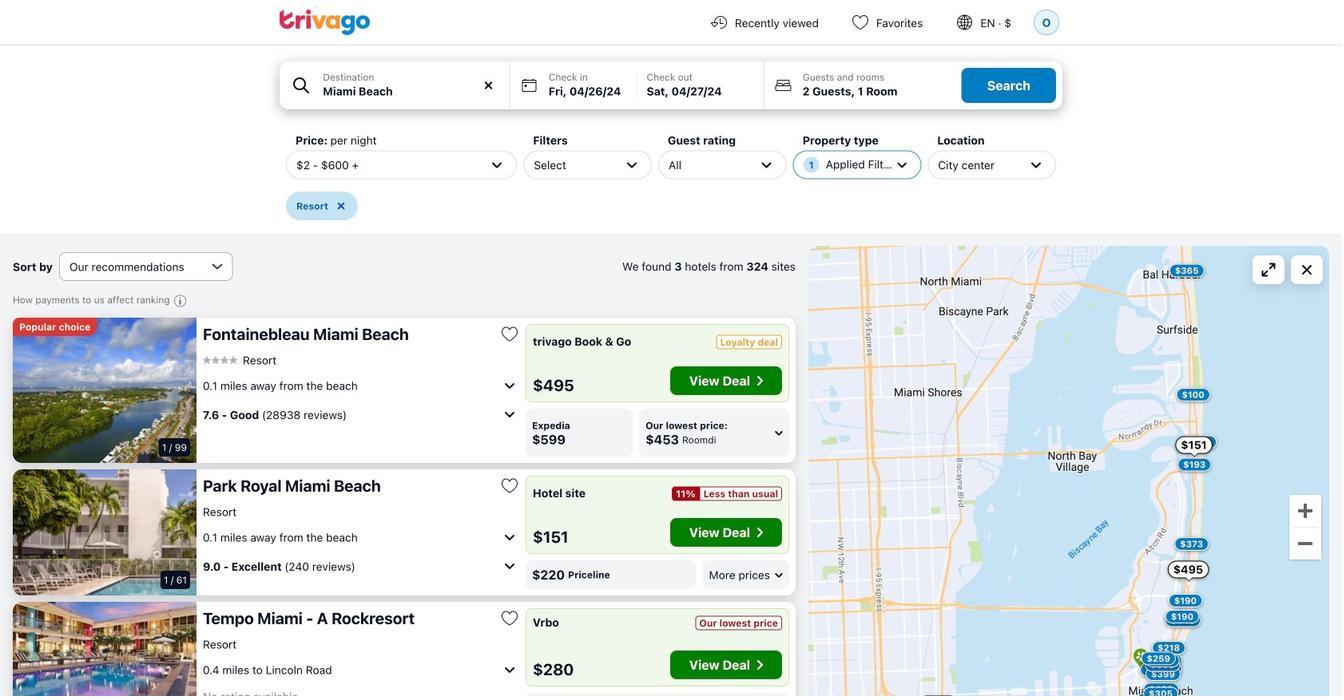Task type: describe. For each thing, give the bounding box(es) containing it.
tempo miami - a rockresort, (miami beach, usa) image
[[13, 602, 197, 697]]

map region
[[808, 246, 1329, 697]]

Where to? search field
[[323, 83, 500, 100]]



Task type: vqa. For each thing, say whether or not it's contained in the screenshot.
'Fontainebleau Miami Beach, (Miami Beach, USA)' Image
yes



Task type: locate. For each thing, give the bounding box(es) containing it.
trivago logo image
[[280, 10, 371, 35]]

clear image
[[482, 78, 496, 93]]

park royal miami beach, (miami beach, usa) image
[[13, 470, 197, 596]]

fontainebleau miami beach, (miami beach, usa) image
[[13, 318, 197, 463]]

None field
[[280, 62, 509, 109]]



